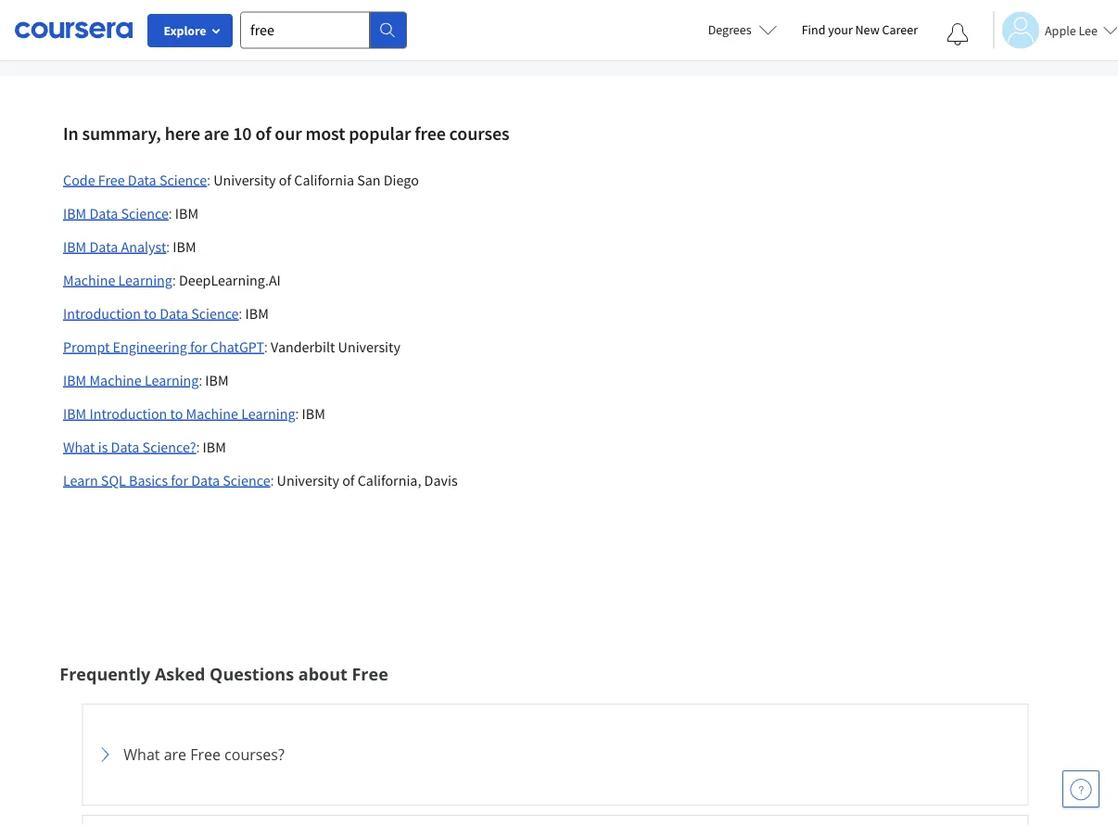 Task type: vqa. For each thing, say whether or not it's contained in the screenshot.
if
no



Task type: locate. For each thing, give the bounding box(es) containing it.
data down science?
[[191, 471, 220, 490]]

explore button
[[147, 14, 233, 47]]

what for what is data science? : ibm
[[63, 438, 95, 456]]

1 horizontal spatial for
[[190, 338, 207, 356]]

10
[[233, 122, 252, 145]]

2 vertical spatial of
[[342, 471, 355, 490]]

code free data science link
[[63, 171, 207, 189]]

0 vertical spatial what
[[63, 438, 95, 456]]

california,
[[358, 471, 421, 490]]

science?
[[142, 438, 196, 456]]

: inside prompt engineering for chatgpt : vanderbilt university
[[264, 338, 268, 356]]

data up the ibm data analyst link
[[89, 204, 118, 223]]

to up the engineering
[[144, 304, 157, 323]]

our
[[275, 122, 302, 145]]

your
[[828, 21, 853, 38]]

degrees button
[[693, 9, 792, 50]]

0 vertical spatial introduction
[[63, 304, 141, 323]]

california
[[294, 171, 354, 189]]

for left chatgpt
[[190, 338, 207, 356]]

0 horizontal spatial free
[[98, 171, 125, 189]]

in
[[63, 122, 78, 145]]

is
[[98, 438, 108, 456]]

are left 10
[[204, 122, 229, 145]]

:
[[207, 171, 210, 189], [169, 205, 172, 222], [166, 238, 170, 256], [172, 271, 176, 289], [239, 305, 242, 322], [264, 338, 268, 356], [199, 371, 202, 389], [295, 405, 299, 422], [196, 438, 200, 456], [270, 472, 274, 489]]

are inside dropdown button
[[164, 745, 186, 764]]

what is data science? link
[[63, 438, 196, 456]]

2 horizontal spatial free
[[352, 663, 388, 685]]

1 horizontal spatial of
[[279, 171, 291, 189]]

diego
[[384, 171, 419, 189]]

1 vertical spatial are
[[164, 745, 186, 764]]

ibm up the what is data science? "link"
[[63, 404, 86, 423]]

0 horizontal spatial what
[[63, 438, 95, 456]]

1 vertical spatial what
[[124, 745, 160, 764]]

learning up learn sql basics for data science : university of california, davis at the left of the page
[[241, 404, 295, 423]]

in summary, here are 10 of our most popular free courses
[[63, 122, 509, 145]]

: inside introduction to data science : ibm
[[239, 305, 242, 322]]

what are free courses?
[[124, 745, 284, 764]]

learn sql basics for data science link
[[63, 471, 270, 490]]

code free data science : university of california san diego
[[63, 171, 419, 189]]

introduction
[[63, 304, 141, 323], [89, 404, 167, 423]]

ibm down code
[[63, 204, 86, 223]]

0 vertical spatial university
[[213, 171, 276, 189]]

learning up ibm introduction to machine learning link
[[145, 371, 199, 389]]

collapsed list
[[82, 704, 1029, 826]]

1 horizontal spatial what
[[124, 745, 160, 764]]

ibm
[[63, 204, 86, 223], [175, 204, 198, 223], [63, 237, 86, 256], [173, 237, 196, 256], [245, 304, 269, 323], [63, 371, 86, 389], [205, 371, 229, 389], [63, 404, 86, 423], [302, 404, 325, 423], [203, 438, 226, 456]]

deeplearning.ai
[[179, 271, 281, 289]]

what for what are free courses?
[[124, 745, 160, 764]]

courses
[[449, 122, 509, 145]]

data down ibm data science link
[[89, 237, 118, 256]]

for
[[190, 338, 207, 356], [171, 471, 188, 490]]

are right chevron right image at the bottom left of the page
[[164, 745, 186, 764]]

what
[[63, 438, 95, 456], [124, 745, 160, 764]]

2 vertical spatial university
[[277, 471, 339, 490]]

summary,
[[82, 122, 161, 145]]

what left is
[[63, 438, 95, 456]]

apple
[[1045, 22, 1076, 38]]

2 vertical spatial free
[[190, 745, 221, 764]]

university down 10
[[213, 171, 276, 189]]

learning down analyst on the top left of the page
[[118, 271, 172, 289]]

free
[[98, 171, 125, 189], [352, 663, 388, 685], [190, 745, 221, 764]]

help center image
[[1070, 778, 1092, 800]]

university left california,
[[277, 471, 339, 490]]

learn sql basics for data science : university of california, davis
[[63, 471, 458, 490]]

1 vertical spatial university
[[338, 338, 400, 356]]

career
[[882, 21, 918, 38]]

of
[[255, 122, 271, 145], [279, 171, 291, 189], [342, 471, 355, 490]]

machine learning link
[[63, 271, 172, 289]]

None search field
[[240, 12, 407, 49]]

lee
[[1079, 22, 1098, 38]]

: inside ibm data analyst : ibm
[[166, 238, 170, 256]]

1 horizontal spatial to
[[170, 404, 183, 423]]

introduction up prompt
[[63, 304, 141, 323]]

find
[[802, 21, 826, 38]]

find your new career link
[[792, 19, 927, 42]]

to up science?
[[170, 404, 183, 423]]

to
[[144, 304, 157, 323], [170, 404, 183, 423]]

are
[[204, 122, 229, 145], [164, 745, 186, 764]]

free right code
[[98, 171, 125, 189]]

university right vanderbilt
[[338, 338, 400, 356]]

1 vertical spatial free
[[352, 663, 388, 685]]

of left california
[[279, 171, 291, 189]]

engineering
[[113, 338, 187, 356]]

machine down the ibm data analyst link
[[63, 271, 115, 289]]

what is data science? : ibm
[[63, 438, 226, 456]]

introduction to data science link
[[63, 304, 239, 323]]

what right chevron right image at the bottom left of the page
[[124, 745, 160, 764]]

questions
[[210, 663, 294, 685]]

coursera image
[[15, 15, 133, 45]]

of right 10
[[255, 122, 271, 145]]

ibm up chatgpt
[[245, 304, 269, 323]]

apple lee
[[1045, 22, 1098, 38]]

science down here
[[159, 171, 207, 189]]

introduction to data science : ibm
[[63, 304, 269, 323]]

data up the ibm data science : ibm
[[128, 171, 156, 189]]

ibm down ibm introduction to machine learning : ibm
[[203, 438, 226, 456]]

1 vertical spatial machine
[[89, 371, 142, 389]]

apple lee button
[[993, 12, 1118, 49]]

: inside machine learning : deeplearning.ai
[[172, 271, 176, 289]]

0 vertical spatial machine
[[63, 271, 115, 289]]

science down deeplearning.ai
[[191, 304, 239, 323]]

0 horizontal spatial to
[[144, 304, 157, 323]]

science
[[159, 171, 207, 189], [121, 204, 169, 223], [191, 304, 239, 323], [223, 471, 270, 490]]

courses?
[[224, 745, 284, 764]]

1 vertical spatial introduction
[[89, 404, 167, 423]]

0 vertical spatial to
[[144, 304, 157, 323]]

0 vertical spatial are
[[204, 122, 229, 145]]

0 horizontal spatial are
[[164, 745, 186, 764]]

what inside dropdown button
[[124, 745, 160, 764]]

machine up science?
[[186, 404, 238, 423]]

introduction up the what is data science? "link"
[[89, 404, 167, 423]]

university
[[213, 171, 276, 189], [338, 338, 400, 356], [277, 471, 339, 490]]

free left courses?
[[190, 745, 221, 764]]

free right about in the bottom left of the page
[[352, 663, 388, 685]]

frequently asked questions about free
[[60, 663, 388, 685]]

0 vertical spatial of
[[255, 122, 271, 145]]

here
[[165, 122, 200, 145]]

chatgpt
[[210, 338, 264, 356]]

for right the basics
[[171, 471, 188, 490]]

prompt engineering for chatgpt link
[[63, 338, 264, 356]]

1 horizontal spatial free
[[190, 745, 221, 764]]

free
[[415, 122, 446, 145]]

1 vertical spatial for
[[171, 471, 188, 490]]

frequently
[[60, 663, 150, 685]]

What do you want to learn? text field
[[240, 12, 370, 49]]

machine down prompt
[[89, 371, 142, 389]]

0 horizontal spatial of
[[255, 122, 271, 145]]

machine
[[63, 271, 115, 289], [89, 371, 142, 389], [186, 404, 238, 423]]

prompt
[[63, 338, 110, 356]]

learning
[[118, 271, 172, 289], [145, 371, 199, 389], [241, 404, 295, 423]]

new
[[855, 21, 880, 38]]

ibm down prompt engineering for chatgpt : vanderbilt university
[[205, 371, 229, 389]]

data
[[128, 171, 156, 189], [89, 204, 118, 223], [89, 237, 118, 256], [160, 304, 188, 323], [111, 438, 139, 456], [191, 471, 220, 490]]

asked
[[155, 663, 205, 685]]

popular
[[349, 122, 411, 145]]

prompt engineering for chatgpt : vanderbilt university
[[63, 338, 400, 356]]

code
[[63, 171, 95, 189]]

of left california,
[[342, 471, 355, 490]]



Task type: describe. For each thing, give the bounding box(es) containing it.
ibm up machine learning : deeplearning.ai
[[173, 237, 196, 256]]

san
[[357, 171, 381, 189]]

free inside dropdown button
[[190, 745, 221, 764]]

ibm data analyst link
[[63, 237, 166, 256]]

science up analyst on the top left of the page
[[121, 204, 169, 223]]

ibm down vanderbilt
[[302, 404, 325, 423]]

ibm down prompt
[[63, 371, 86, 389]]

science down ibm introduction to machine learning : ibm
[[223, 471, 270, 490]]

2 vertical spatial learning
[[241, 404, 295, 423]]

machine learning : deeplearning.ai
[[63, 271, 281, 289]]

ibm data analyst : ibm
[[63, 237, 196, 256]]

: inside learn sql basics for data science : university of california, davis
[[270, 472, 274, 489]]

ibm down ibm data science link
[[63, 237, 86, 256]]

davis
[[424, 471, 458, 490]]

1 vertical spatial to
[[170, 404, 183, 423]]

show notifications image
[[947, 23, 969, 45]]

most
[[305, 122, 345, 145]]

find your new career
[[802, 21, 918, 38]]

chevron right image
[[94, 744, 116, 766]]

0 vertical spatial learning
[[118, 271, 172, 289]]

: inside code free data science : university of california san diego
[[207, 171, 210, 189]]

basics
[[129, 471, 168, 490]]

ibm machine learning : ibm
[[63, 371, 229, 389]]

: inside ibm introduction to machine learning : ibm
[[295, 405, 299, 422]]

vanderbilt
[[271, 338, 335, 356]]

explore
[[164, 22, 206, 39]]

1 horizontal spatial are
[[204, 122, 229, 145]]

0 horizontal spatial for
[[171, 471, 188, 490]]

: inside the ibm data science : ibm
[[169, 205, 172, 222]]

0 vertical spatial for
[[190, 338, 207, 356]]

ibm machine learning link
[[63, 371, 199, 389]]

2 vertical spatial machine
[[186, 404, 238, 423]]

0 vertical spatial free
[[98, 171, 125, 189]]

ibm data science link
[[63, 204, 169, 223]]

ibm down code free data science link
[[175, 204, 198, 223]]

ibm introduction to machine learning link
[[63, 404, 295, 423]]

about
[[298, 663, 348, 685]]

1 vertical spatial of
[[279, 171, 291, 189]]

data down machine learning : deeplearning.ai
[[160, 304, 188, 323]]

degrees
[[708, 21, 752, 38]]

ibm data science : ibm
[[63, 204, 198, 223]]

learn
[[63, 471, 98, 490]]

: inside what is data science? : ibm
[[196, 438, 200, 456]]

ibm introduction to machine learning : ibm
[[63, 404, 325, 423]]

analyst
[[121, 237, 166, 256]]

data right is
[[111, 438, 139, 456]]

1 vertical spatial learning
[[145, 371, 199, 389]]

sql
[[101, 471, 126, 490]]

: inside ibm machine learning : ibm
[[199, 371, 202, 389]]

what are free courses? button
[[94, 716, 1017, 794]]

2 horizontal spatial of
[[342, 471, 355, 490]]



